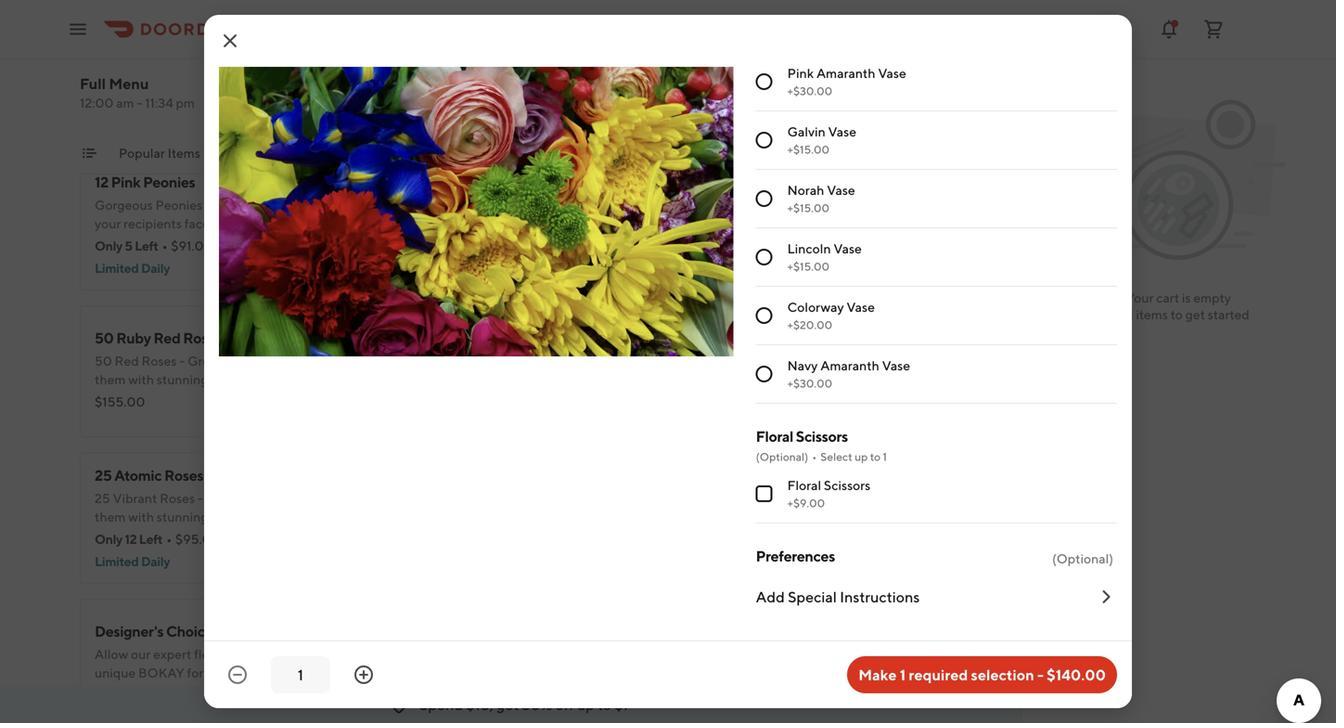 Task type: describe. For each thing, give the bounding box(es) containing it.
$7
[[615, 696, 631, 713]]

- inside "button"
[[1038, 666, 1044, 684]]

delivery inside button
[[800, 145, 849, 161]]

add for flower fields image
[[893, 110, 919, 125]]

roses right the atomic at bottom
[[164, 466, 203, 484]]

make 1 required selection - $140.00
[[859, 666, 1106, 684]]

dialog containing floral scissors
[[204, 0, 1132, 708]]

12 pink peonies image
[[371, 159, 503, 290]]

11:34
[[145, 95, 173, 110]]

vase inside norah vase +$15.00
[[827, 182, 855, 198]]

notification bell image
[[1158, 18, 1181, 40]]

add inside your cart is empty add items to get started
[[1108, 307, 1134, 322]]

1 vertical spatial amaranth
[[274, 329, 339, 347]]

25 free spirit roses
[[533, 622, 662, 640]]

designer's choice - premium
[[533, 329, 722, 347]]

your
[[1127, 290, 1154, 305]]

is
[[1182, 290, 1191, 305]]

designer's choice - deluxe
[[95, 36, 270, 53]]

norah
[[788, 182, 825, 198]]

1 inside "button"
[[900, 666, 906, 684]]

lincoln
[[788, 241, 831, 256]]

popular items button
[[119, 144, 200, 174]]

items
[[168, 145, 200, 161]]

0 horizontal spatial get
[[496, 696, 519, 713]]

left for pink
[[135, 238, 158, 253]]

choice for premium
[[604, 329, 651, 347]]

add button down pink amaranth vase +$30.00 at the top right of page
[[882, 103, 930, 133]]

galvin
[[788, 124, 826, 139]]

floral scissors +$9.00
[[788, 478, 871, 510]]

- left wonderful on the bottom of page
[[215, 622, 221, 640]]

up for select
[[855, 450, 868, 463]]

designer's choice - premium image
[[809, 305, 941, 437]]

designer's choice - wonderful
[[95, 622, 295, 640]]

Item Search search field
[[674, 87, 926, 108]]

popular items
[[119, 145, 200, 161]]

+$15.00 for lincoln
[[788, 260, 830, 273]]

red
[[154, 329, 180, 347]]

add for designer's choice - wonderful image
[[455, 697, 481, 712]]

vase inside pink amaranth vase +$30.00
[[878, 65, 907, 81]]

12 inside only 12 left • $95.00 limited daily
[[125, 531, 137, 547]]

your cart is empty add items to get started
[[1108, 290, 1250, 322]]

scissors for floral scissors +$9.00
[[824, 478, 871, 493]]

- left deluxe
[[215, 36, 221, 53]]

only for 12
[[95, 238, 122, 253]]

required
[[909, 666, 968, 684]]

shipping
[[292, 145, 343, 161]]

designer's for designer's choice - wonderful
[[95, 622, 164, 640]]

norah vase +$15.00
[[788, 182, 855, 214]]

only for 25
[[95, 531, 122, 547]]

add button for wonderful
[[444, 690, 492, 719]]

peonies
[[143, 173, 195, 191]]

$15,
[[466, 696, 493, 713]]

25 for 25 atomic roses
[[95, 466, 112, 484]]

add button for roses
[[882, 690, 930, 719]]

1 inside floral scissors (optional) • select up to 1
[[883, 450, 887, 463]]

cart
[[1157, 290, 1180, 305]]

galvin vase +$15.00
[[788, 124, 857, 156]]

lincoln vase +$15.00
[[788, 241, 862, 273]]

full menu 12:00 am - 11:34 pm
[[80, 75, 195, 110]]

colorway vase +$20.00
[[788, 299, 875, 331]]

roses for 50 ruby red roses + black amaranth vase
[[183, 329, 222, 347]]

ruby
[[116, 329, 151, 347]]

+$9.00
[[788, 497, 825, 510]]

12 pink peonies
[[95, 173, 195, 191]]

designer's choice - deluxe image
[[371, 12, 503, 144]]

1 vertical spatial pink
[[111, 173, 140, 191]]

pink amaranth vase +$30.00
[[788, 65, 907, 97]]

atomic
[[114, 466, 162, 484]]

limited for pink
[[95, 260, 139, 276]]

add special instructions
[[756, 588, 920, 606]]

premium
[[662, 329, 722, 347]]

free up off
[[552, 622, 582, 640]]

black
[[235, 329, 271, 347]]

close image
[[219, 30, 241, 52]]

25 for 25 free spirit roses
[[533, 622, 550, 640]]

spirit for 25
[[585, 622, 620, 640]]

50 ruby red roses + black amaranth vase image
[[371, 305, 503, 437]]

gala
[[631, 145, 658, 161]]

preferences
[[756, 547, 835, 565]]

choco
[[589, 145, 628, 161]]

50 atomic roses image
[[809, 452, 941, 584]]

spirit for 50
[[587, 182, 622, 200]]

full
[[80, 75, 106, 92]]

am
[[116, 95, 134, 110]]

special
[[788, 588, 837, 606]]

selection
[[971, 666, 1035, 684]]

deluxe
[[224, 36, 270, 53]]

spend
[[419, 696, 463, 713]]

to for 1
[[870, 450, 881, 463]]

vases
[[680, 145, 714, 161]]

free inside button
[[770, 145, 797, 161]]



Task type: vqa. For each thing, say whether or not it's contained in the screenshot.
am
yes



Task type: locate. For each thing, give the bounding box(es) containing it.
50 free spirit roses image
[[809, 159, 941, 290]]

amaranth right black
[[274, 329, 339, 347]]

2 +$30.00 from the top
[[788, 377, 833, 390]]

2 delivery from the left
[[800, 145, 849, 161]]

limited down the atomic at bottom
[[95, 554, 139, 569]]

1 horizontal spatial 12
[[125, 531, 137, 547]]

$95.00 down "25 atomic roses"
[[175, 531, 220, 547]]

+$20.00
[[788, 318, 833, 331]]

30%
[[522, 696, 552, 713]]

0 vertical spatial 12
[[95, 173, 108, 191]]

add button left $125.00 at the left top of page
[[444, 250, 492, 279]]

pm
[[176, 95, 195, 110]]

roses left + at top
[[183, 329, 222, 347]]

- left premium
[[654, 329, 659, 347]]

+$30.00 up galvin in the right of the page
[[788, 84, 833, 97]]

amaranth for navy
[[821, 358, 880, 373]]

1 delivery from the left
[[382, 145, 429, 161]]

add for designer's choice - deluxe image
[[455, 110, 481, 125]]

decrease quantity by 1 image
[[226, 664, 249, 686]]

only left 5 on the left of the page
[[95, 238, 122, 253]]

daily up designer's choice - wonderful
[[141, 554, 170, 569]]

0 vertical spatial 1
[[883, 450, 887, 463]]

limited for atomic
[[95, 554, 139, 569]]

roses up $7
[[623, 622, 662, 640]]

1 horizontal spatial 25
[[533, 622, 550, 640]]

12
[[95, 173, 108, 191], [125, 531, 137, 547]]

50 for 50 ruby red roses + black amaranth vase
[[95, 329, 114, 347]]

choice left wonderful on the bottom of page
[[166, 622, 213, 640]]

• left $91.00
[[162, 238, 167, 253]]

daily for roses
[[141, 554, 170, 569]]

1 horizontal spatial up
[[855, 450, 868, 463]]

only 12 left • $95.00 limited daily
[[95, 531, 220, 569]]

1 daily from the top
[[141, 260, 170, 276]]

2 vertical spatial •
[[166, 531, 172, 547]]

• inside only 5 left • $91.00 limited daily
[[162, 238, 167, 253]]

amaranth up item search search field
[[817, 65, 876, 81]]

add down your
[[1108, 307, 1134, 322]]

off
[[555, 696, 574, 713]]

floral inside floral scissors +$9.00
[[788, 478, 822, 493]]

choice left close icon at top
[[166, 36, 213, 53]]

0 vertical spatial daily
[[141, 260, 170, 276]]

0 vertical spatial designer's
[[95, 36, 164, 53]]

- inside full menu 12:00 am - 11:34 pm
[[137, 95, 142, 110]]

0 vertical spatial •
[[162, 238, 167, 253]]

1 only from the top
[[95, 238, 122, 253]]

25 up 30%
[[533, 622, 550, 640]]

+$15.00 down "norah"
[[788, 201, 830, 214]]

0 horizontal spatial delivery
[[382, 145, 429, 161]]

50 down gourmet chocolate by choco gala button
[[533, 182, 552, 200]]

up right select
[[855, 450, 868, 463]]

wonderful
[[224, 622, 295, 640]]

dialog
[[204, 0, 1132, 708]]

2 horizontal spatial to
[[1171, 307, 1183, 322]]

floral inside floral scissors (optional) • select up to 1
[[756, 427, 794, 445]]

scissors down select
[[824, 478, 871, 493]]

add down the navy amaranth vase +$30.00
[[893, 403, 919, 419]]

to for $7
[[598, 696, 612, 713]]

roses for 25 free spirit roses
[[623, 622, 662, 640]]

left for atomic
[[139, 531, 163, 547]]

add special instructions button
[[756, 572, 1117, 622]]

2 vertical spatial to
[[598, 696, 612, 713]]

up right off
[[577, 696, 595, 713]]

roses down gala
[[625, 182, 664, 200]]

make
[[859, 666, 897, 684]]

1 vertical spatial $95.00
[[175, 531, 220, 547]]

0 horizontal spatial to
[[598, 696, 612, 713]]

$91.00
[[171, 238, 213, 253]]

get
[[1186, 307, 1206, 322], [496, 696, 519, 713]]

$95.00 inside only 12 left • $95.00 limited daily
[[175, 531, 220, 547]]

vase inside the navy amaranth vase +$30.00
[[882, 358, 911, 373]]

1 vertical spatial 50
[[95, 329, 114, 347]]

+$30.00 inside pink amaranth vase +$30.00
[[788, 84, 833, 97]]

daily inside only 5 left • $91.00 limited daily
[[141, 260, 170, 276]]

more
[[728, 145, 759, 161]]

&
[[717, 145, 725, 161]]

1 vertical spatial scissors
[[824, 478, 871, 493]]

+$15.00 down lincoln
[[788, 260, 830, 273]]

delivery
[[382, 145, 429, 161], [800, 145, 849, 161]]

to left $7
[[598, 696, 612, 713]]

amaranth for pink
[[817, 65, 876, 81]]

increase quantity by 1 image
[[353, 664, 375, 686]]

+$15.00 for galvin
[[788, 143, 830, 156]]

12 left popular items button on the left of the page
[[95, 173, 108, 191]]

1 vertical spatial limited
[[95, 554, 139, 569]]

make 1 required selection - $140.00 button
[[848, 656, 1117, 693]]

add up gourmet
[[455, 110, 481, 125]]

scissors for floral scissors (optional) • select up to 1
[[796, 427, 848, 445]]

choice left premium
[[604, 329, 651, 347]]

add button down make
[[882, 690, 930, 719]]

50 free spirit roses
[[533, 182, 664, 200]]

25 atomic roses
[[95, 466, 203, 484]]

designer's down $125.00 at the left top of page
[[533, 329, 602, 347]]

amaranth inside pink amaranth vase +$30.00
[[817, 65, 876, 81]]

delivery down galvin in the right of the page
[[800, 145, 849, 161]]

add for the 25 free spirit roses image on the bottom of page
[[893, 697, 919, 712]]

• for 12
[[166, 531, 172, 547]]

designer's
[[95, 36, 164, 53], [533, 329, 602, 347], [95, 622, 164, 640]]

delivery left gourmet
[[382, 145, 429, 161]]

1 +$30.00 from the top
[[788, 84, 833, 97]]

add down make
[[893, 697, 919, 712]]

spirit down 'choco'
[[587, 182, 622, 200]]

1 vertical spatial spirit
[[585, 622, 620, 640]]

2 only from the top
[[95, 531, 122, 547]]

designer's for designer's choice - premium
[[533, 329, 602, 347]]

None checkbox
[[756, 485, 773, 502]]

up inside floral scissors (optional) • select up to 1
[[855, 450, 868, 463]]

only
[[95, 238, 122, 253], [95, 531, 122, 547]]

0 vertical spatial pink
[[788, 65, 814, 81]]

0 horizontal spatial (optional)
[[756, 450, 809, 463]]

none checkbox inside floral scissors group
[[756, 485, 773, 502]]

+$15.00 inside norah vase +$15.00
[[788, 201, 830, 214]]

pink up item search search field
[[788, 65, 814, 81]]

0 horizontal spatial pink
[[111, 173, 140, 191]]

floral for floral scissors +$9.00
[[788, 478, 822, 493]]

pink inside pink amaranth vase +$30.00
[[788, 65, 814, 81]]

to
[[1171, 307, 1183, 322], [870, 450, 881, 463], [598, 696, 612, 713]]

- inside button
[[762, 145, 767, 161]]

add left special
[[756, 588, 785, 606]]

free
[[353, 145, 379, 161], [770, 145, 797, 161], [554, 182, 584, 200], [552, 622, 582, 640]]

0 horizontal spatial up
[[577, 696, 595, 713]]

• left select
[[812, 450, 817, 463]]

0 vertical spatial 25
[[95, 466, 112, 484]]

chocolate
[[507, 145, 569, 161]]

$75.00
[[533, 101, 577, 116]]

1 vertical spatial 1
[[900, 666, 906, 684]]

limited down 5 on the left of the page
[[95, 260, 139, 276]]

gourmet
[[451, 145, 505, 161]]

add left 30%
[[455, 697, 481, 712]]

1 horizontal spatial 50
[[533, 182, 552, 200]]

scissors inside floral scissors +$9.00
[[824, 478, 871, 493]]

+$15.00 inside galvin vase +$15.00
[[788, 143, 830, 156]]

0 vertical spatial to
[[1171, 307, 1183, 322]]

2 vertical spatial choice
[[166, 622, 213, 640]]

+$30.00 down navy
[[788, 377, 833, 390]]

1 horizontal spatial get
[[1186, 307, 1206, 322]]

• down "25 atomic roses"
[[166, 531, 172, 547]]

0 vertical spatial 50
[[533, 182, 552, 200]]

select
[[821, 450, 853, 463]]

free right shipping
[[353, 145, 379, 161]]

1 vertical spatial +$30.00
[[788, 377, 833, 390]]

add button
[[444, 103, 492, 133], [882, 103, 930, 133], [444, 250, 492, 279], [882, 396, 930, 426], [444, 690, 492, 719], [882, 690, 930, 719]]

3 +$15.00 from the top
[[788, 260, 830, 273]]

spend $15, get 30% off up to $7
[[419, 696, 631, 713]]

vase
[[878, 65, 907, 81], [828, 124, 857, 139], [827, 182, 855, 198], [834, 241, 862, 256], [847, 299, 875, 315], [342, 329, 373, 347], [882, 358, 911, 373]]

1 limited from the top
[[95, 260, 139, 276]]

floral for floral scissors (optional) • select up to 1
[[756, 427, 794, 445]]

pink down popular
[[111, 173, 140, 191]]

12:00
[[80, 95, 114, 110]]

+
[[225, 329, 232, 347]]

0 vertical spatial +$30.00
[[788, 84, 833, 97]]

+$15.00 for norah
[[788, 201, 830, 214]]

get inside your cart is empty add items to get started
[[1186, 307, 1206, 322]]

- right shipping
[[346, 145, 351, 161]]

1 vertical spatial left
[[139, 531, 163, 547]]

2 vertical spatial +$15.00
[[788, 260, 830, 273]]

•
[[162, 238, 167, 253], [812, 450, 817, 463], [166, 531, 172, 547]]

flower fields image
[[809, 12, 941, 144]]

add left $125.00 at the left top of page
[[455, 257, 481, 272]]

+$15.00 inside the lincoln vase +$15.00
[[788, 260, 830, 273]]

1 vertical spatial 12
[[125, 531, 137, 547]]

1 right make
[[900, 666, 906, 684]]

1 vertical spatial up
[[577, 696, 595, 713]]

0 horizontal spatial 1
[[883, 450, 887, 463]]

up for off
[[577, 696, 595, 713]]

+$15.00
[[788, 143, 830, 156], [788, 201, 830, 214], [788, 260, 830, 273]]

scissors inside floral scissors (optional) • select up to 1
[[796, 427, 848, 445]]

designer's down only 12 left • $95.00 limited daily at the left
[[95, 622, 164, 640]]

• inside floral scissors (optional) • select up to 1
[[812, 450, 817, 463]]

2 vertical spatial amaranth
[[821, 358, 880, 373]]

gourmet chocolate by choco gala button
[[451, 144, 658, 174]]

1 vertical spatial choice
[[604, 329, 651, 347]]

0 vertical spatial limited
[[95, 260, 139, 276]]

floral scissors (optional) • select up to 1
[[756, 427, 887, 463]]

to inside your cart is empty add items to get started
[[1171, 307, 1183, 322]]

1 right select
[[883, 450, 887, 463]]

1 vertical spatial floral
[[788, 478, 822, 493]]

left down "25 atomic roses"
[[139, 531, 163, 547]]

daily for peonies
[[141, 260, 170, 276]]

vase inside colorway vase +$20.00
[[847, 299, 875, 315]]

0 vertical spatial spirit
[[587, 182, 622, 200]]

0 vertical spatial floral
[[756, 427, 794, 445]]

navy amaranth vase +$30.00
[[788, 358, 911, 390]]

limited inside only 5 left • $91.00 limited daily
[[95, 260, 139, 276]]

1 vertical spatial •
[[812, 450, 817, 463]]

12 down the atomic at bottom
[[125, 531, 137, 547]]

add button down the navy amaranth vase +$30.00
[[882, 396, 930, 426]]

designer's choice - wonderful image
[[371, 599, 503, 723]]

navy
[[788, 358, 818, 373]]

nationwide shipping - free delivery
[[223, 145, 429, 161]]

daily inside only 12 left • $95.00 limited daily
[[141, 554, 170, 569]]

1 vertical spatial only
[[95, 531, 122, 547]]

+$30.00 for navy
[[788, 377, 833, 390]]

vases & more  - free delivery button
[[680, 144, 849, 174]]

- left $140.00
[[1038, 666, 1044, 684]]

None radio
[[756, 73, 773, 90], [756, 132, 773, 148], [756, 249, 773, 265], [756, 73, 773, 90], [756, 132, 773, 148], [756, 249, 773, 265]]

vases & more  - free delivery
[[680, 145, 849, 161]]

-
[[215, 36, 221, 53], [137, 95, 142, 110], [346, 145, 351, 161], [762, 145, 767, 161], [654, 329, 659, 347], [215, 622, 221, 640], [1038, 666, 1044, 684]]

$95.00 down menu on the left top of page
[[95, 101, 140, 116]]

0 vertical spatial $95.00
[[95, 101, 140, 116]]

add button for deluxe
[[444, 103, 492, 133]]

None radio
[[756, 190, 773, 207], [756, 307, 773, 324], [756, 366, 773, 382], [756, 190, 773, 207], [756, 307, 773, 324], [756, 366, 773, 382]]

0 horizontal spatial 50
[[95, 329, 114, 347]]

0 horizontal spatial 25
[[95, 466, 112, 484]]

amaranth inside the navy amaranth vase +$30.00
[[821, 358, 880, 373]]

limited
[[95, 260, 139, 276], [95, 554, 139, 569]]

+$15.00 down galvin in the right of the page
[[788, 143, 830, 156]]

0 vertical spatial up
[[855, 450, 868, 463]]

left inside only 12 left • $95.00 limited daily
[[139, 531, 163, 547]]

2 limited from the top
[[95, 554, 139, 569]]

amaranth
[[817, 65, 876, 81], [274, 329, 339, 347], [821, 358, 880, 373]]

gourmet chocolate by choco gala
[[451, 145, 658, 161]]

- right am
[[137, 95, 142, 110]]

only 5 left • $91.00 limited daily
[[95, 238, 213, 276]]

5
[[125, 238, 132, 253]]

• for scissors
[[812, 450, 817, 463]]

0 vertical spatial only
[[95, 238, 122, 253]]

1 horizontal spatial delivery
[[800, 145, 849, 161]]

25 free spirit roses image
[[809, 599, 941, 723]]

add
[[455, 110, 481, 125], [893, 110, 919, 125], [455, 257, 481, 272], [1108, 307, 1134, 322], [893, 403, 919, 419], [756, 588, 785, 606], [455, 697, 481, 712], [893, 697, 919, 712]]

pink
[[788, 65, 814, 81], [111, 173, 140, 191]]

50 ruby red roses + black amaranth vase
[[95, 329, 373, 347]]

left right 5 on the left of the page
[[135, 238, 158, 253]]

choice
[[166, 36, 213, 53], [604, 329, 651, 347], [166, 622, 213, 640]]

1 vertical spatial to
[[870, 450, 881, 463]]

amaranth right navy
[[821, 358, 880, 373]]

+$30.00 inside the navy amaranth vase +$30.00
[[788, 377, 833, 390]]

25 left the atomic at bottom
[[95, 466, 112, 484]]

0 vertical spatial +$15.00
[[788, 143, 830, 156]]

choice for deluxe
[[166, 36, 213, 53]]

free down galvin in the right of the page
[[770, 145, 797, 161]]

add button for premium
[[882, 396, 930, 426]]

50 for 50 free spirit roses
[[533, 182, 552, 200]]

0 horizontal spatial $95.00
[[95, 101, 140, 116]]

designer's up menu on the left top of page
[[95, 36, 164, 53]]

$155.00
[[95, 394, 145, 409]]

0 vertical spatial (optional)
[[756, 450, 809, 463]]

1 horizontal spatial pink
[[788, 65, 814, 81]]

25
[[95, 466, 112, 484], [533, 622, 550, 640]]

spirit up $7
[[585, 622, 620, 640]]

only inside only 5 left • $91.00 limited daily
[[95, 238, 122, 253]]

spirit
[[587, 182, 622, 200], [585, 622, 620, 640]]

0 horizontal spatial 12
[[95, 173, 108, 191]]

add down pink amaranth vase +$30.00 at the top right of page
[[893, 110, 919, 125]]

items
[[1136, 307, 1168, 322]]

1 vertical spatial get
[[496, 696, 519, 713]]

• for 5
[[162, 238, 167, 253]]

designer's for designer's choice - deluxe
[[95, 36, 164, 53]]

0 vertical spatial get
[[1186, 307, 1206, 322]]

1 horizontal spatial to
[[870, 450, 881, 463]]

empty
[[1194, 290, 1232, 305]]

1 vertical spatial +$15.00
[[788, 201, 830, 214]]

add inside button
[[756, 588, 785, 606]]

to inside floral scissors (optional) • select up to 1
[[870, 450, 881, 463]]

by
[[571, 145, 586, 161]]

1 horizontal spatial (optional)
[[1052, 551, 1114, 566]]

- right more
[[762, 145, 767, 161]]

$140.00
[[1047, 666, 1106, 684]]

(optional)
[[756, 450, 809, 463], [1052, 551, 1114, 566]]

+$30.00 for pink
[[788, 84, 833, 97]]

choice for wonderful
[[166, 622, 213, 640]]

add for 12 pink peonies image
[[455, 257, 481, 272]]

nationwide
[[223, 145, 290, 161]]

to down cart
[[1171, 307, 1183, 322]]

only inside only 12 left • $95.00 limited daily
[[95, 531, 122, 547]]

get down is
[[1186, 307, 1206, 322]]

limited inside only 12 left • $95.00 limited daily
[[95, 554, 139, 569]]

add button left 30%
[[444, 690, 492, 719]]

open menu image
[[67, 18, 89, 40]]

50 left the ruby
[[95, 329, 114, 347]]

$125.00
[[533, 247, 582, 263]]

1 vertical spatial daily
[[141, 554, 170, 569]]

group containing pink amaranth vase
[[756, 0, 1117, 404]]

(optional) inside floral scissors (optional) • select up to 1
[[756, 450, 809, 463]]

left inside only 5 left • $91.00 limited daily
[[135, 238, 158, 253]]

instructions
[[840, 588, 920, 606]]

roses for 50 free spirit roses
[[625, 182, 664, 200]]

0 vertical spatial scissors
[[796, 427, 848, 445]]

floral scissors group
[[756, 426, 1117, 523]]

1 vertical spatial (optional)
[[1052, 551, 1114, 566]]

add for designer's choice - premium image
[[893, 403, 919, 419]]

started
[[1208, 307, 1250, 322]]

colorway
[[788, 299, 844, 315]]

0 vertical spatial left
[[135, 238, 158, 253]]

daily up red
[[141, 260, 170, 276]]

1 vertical spatial 25
[[533, 622, 550, 640]]

scissors up select
[[796, 427, 848, 445]]

1 horizontal spatial $95.00
[[175, 531, 220, 547]]

Current quantity is 1 number field
[[282, 665, 319, 685]]

2 +$15.00 from the top
[[788, 201, 830, 214]]

popular
[[119, 145, 165, 161]]

vase inside the lincoln vase +$15.00
[[834, 241, 862, 256]]

1
[[883, 450, 887, 463], [900, 666, 906, 684]]

2 daily from the top
[[141, 554, 170, 569]]

0 vertical spatial choice
[[166, 36, 213, 53]]

group
[[756, 0, 1117, 404]]

1 horizontal spatial 1
[[900, 666, 906, 684]]

free down gourmet chocolate by choco gala button
[[554, 182, 584, 200]]

to for get
[[1171, 307, 1183, 322]]

1 vertical spatial designer's
[[533, 329, 602, 347]]

0 items, open order cart image
[[1203, 18, 1225, 40]]

2 vertical spatial designer's
[[95, 622, 164, 640]]

1 +$15.00 from the top
[[788, 143, 830, 156]]

add button up gourmet
[[444, 103, 492, 133]]

get right $15,
[[496, 696, 519, 713]]

• inside only 12 left • $95.00 limited daily
[[166, 531, 172, 547]]

to right select
[[870, 450, 881, 463]]

0 vertical spatial amaranth
[[817, 65, 876, 81]]

only down the atomic at bottom
[[95, 531, 122, 547]]

menu
[[109, 75, 149, 92]]

left
[[135, 238, 158, 253], [139, 531, 163, 547]]

vase inside galvin vase +$15.00
[[828, 124, 857, 139]]

+$30.00
[[788, 84, 833, 97], [788, 377, 833, 390]]



